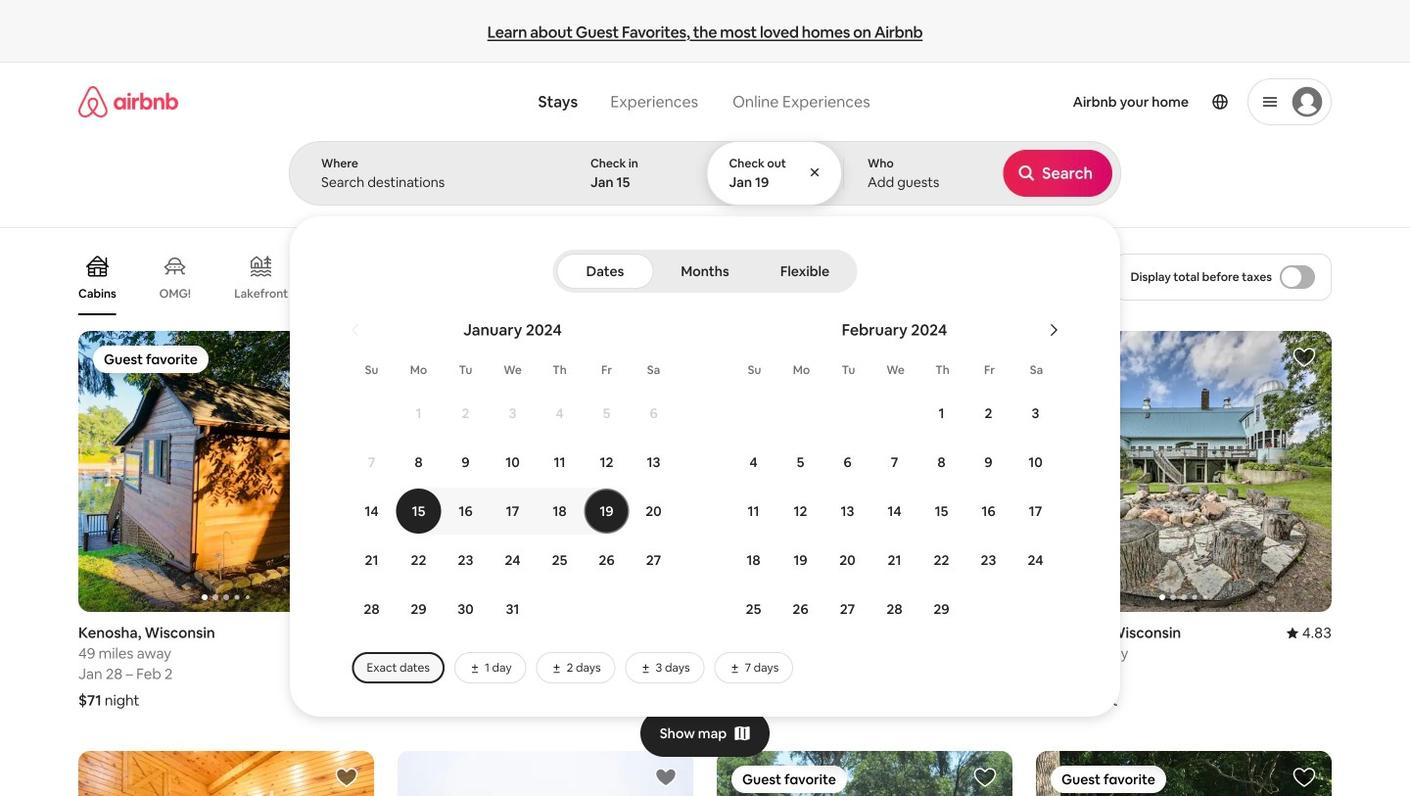 Task type: describe. For each thing, give the bounding box(es) containing it.
profile element
[[901, 63, 1332, 141]]

4.83 out of 5 average rating image
[[1287, 624, 1332, 642]]

add to wishlist: mokena, illinois image
[[654, 766, 678, 789]]

calendar application
[[313, 299, 1410, 684]]

add to wishlist: lake geneva, wisconsin image
[[973, 346, 997, 369]]

add to wishlist: trevor, wisconsin image
[[654, 346, 678, 369]]



Task type: locate. For each thing, give the bounding box(es) containing it.
add to wishlist: sawyer, michigan image
[[1293, 766, 1316, 789]]

tab panel
[[289, 141, 1410, 717]]

add to wishlist: walworth, wisconsin image
[[1293, 346, 1316, 369]]

Search destinations field
[[321, 173, 535, 191]]

add to wishlist: pontiac, illinois image
[[335, 766, 358, 789]]

group
[[78, 239, 996, 315], [78, 331, 374, 612], [398, 331, 693, 612], [717, 331, 1013, 612], [1036, 331, 1332, 612], [78, 751, 374, 796], [398, 751, 693, 796], [717, 751, 1013, 796], [1036, 751, 1332, 796]]

what can we help you find? tab list
[[522, 80, 715, 123]]

add to wishlist: porter, indiana image
[[973, 766, 997, 789]]

None search field
[[289, 63, 1410, 717]]

tab list
[[557, 250, 853, 293]]



Task type: vqa. For each thing, say whether or not it's contained in the screenshot.
&
no



